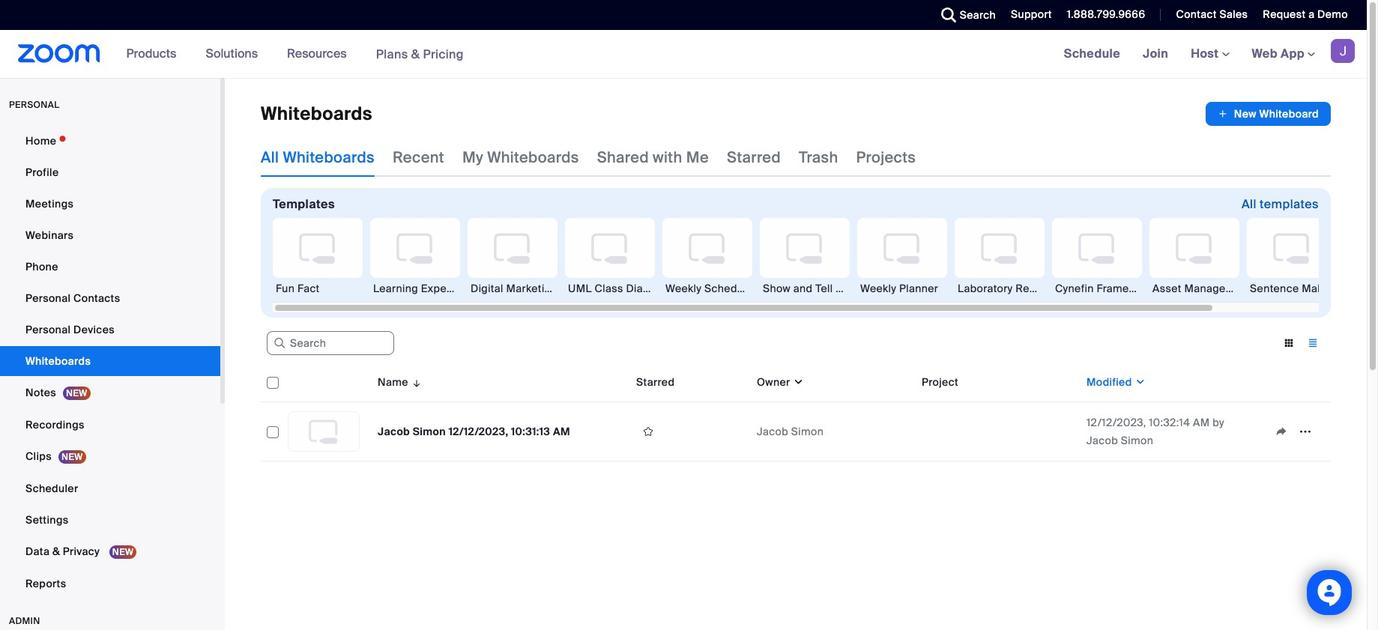 Task type: describe. For each thing, give the bounding box(es) containing it.
templates
[[1260, 196, 1319, 212]]

laboratory report button
[[955, 218, 1051, 296]]

web
[[1252, 46, 1278, 61]]

home
[[25, 134, 56, 148]]

marketing
[[506, 282, 558, 295]]

name
[[378, 376, 408, 389]]

tabs of all whiteboard page tab list
[[261, 138, 916, 177]]

10:32:14
[[1149, 416, 1191, 430]]

whiteboards link
[[0, 346, 220, 376]]

tell
[[816, 282, 833, 295]]

laboratory
[[958, 282, 1013, 295]]

clips
[[25, 450, 52, 463]]

all for all whiteboards
[[261, 148, 279, 167]]

phone link
[[0, 252, 220, 282]]

modified button
[[1087, 375, 1146, 390]]

class
[[595, 282, 623, 295]]

data & privacy
[[25, 545, 103, 558]]

admin
[[9, 615, 40, 627]]

weekly schedule button
[[663, 218, 753, 296]]

whiteboards inside application
[[261, 102, 372, 125]]

twist
[[869, 282, 895, 295]]

data & privacy link
[[0, 537, 220, 567]]

down image
[[790, 375, 804, 390]]

schedule inside meetings 'navigation'
[[1064, 46, 1121, 61]]

modified
[[1087, 376, 1132, 389]]

learning
[[373, 282, 418, 295]]

notes link
[[0, 378, 220, 409]]

pricing
[[423, 46, 464, 62]]

0 horizontal spatial 12/12/2023,
[[449, 425, 509, 439]]

all for all templates
[[1242, 196, 1257, 212]]

& for privacy
[[52, 545, 60, 558]]

report
[[1016, 282, 1051, 295]]

schedule inside "element"
[[705, 282, 753, 295]]

meetings
[[25, 197, 74, 211]]

projects
[[856, 148, 916, 167]]

asset
[[1153, 282, 1182, 295]]

search button
[[930, 0, 1000, 30]]

clips link
[[0, 442, 220, 472]]

project
[[922, 376, 959, 389]]

diagram
[[626, 282, 669, 295]]

digital marketing canvas element
[[468, 281, 598, 296]]

experience
[[421, 282, 479, 295]]

personal for personal devices
[[25, 323, 71, 337]]

uml class diagram button
[[565, 218, 669, 296]]

owner
[[757, 376, 790, 389]]

jacob simon 12/12/2023, 10:31:13 am
[[378, 425, 570, 439]]

cynefin framework
[[1055, 282, 1153, 295]]

whiteboards application
[[261, 102, 1331, 126]]

fact
[[297, 282, 320, 295]]

sales
[[1220, 7, 1248, 21]]

jacob for jacob simon
[[757, 425, 789, 439]]

meetings navigation
[[1053, 30, 1367, 79]]

learning experience canvas element
[[370, 281, 519, 296]]

me
[[686, 148, 709, 167]]

contact
[[1176, 7, 1217, 21]]

show
[[763, 282, 791, 295]]

asset management element
[[1150, 281, 1252, 296]]

10:31:13
[[511, 425, 550, 439]]

reports
[[25, 577, 66, 591]]

recent
[[393, 148, 444, 167]]

weekly schedule element
[[663, 281, 753, 296]]

show and tell with a twist element
[[760, 281, 895, 296]]

weekly planner element
[[858, 281, 947, 296]]

show and tell with a twist button
[[760, 218, 895, 296]]

uml class diagram element
[[565, 281, 669, 296]]

profile picture image
[[1331, 39, 1355, 63]]

by
[[1213, 416, 1225, 430]]

jacob for jacob simon 12/12/2023, 10:31:13 am
[[378, 425, 410, 439]]

devices
[[73, 323, 115, 337]]

all templates button
[[1242, 193, 1319, 217]]

1 vertical spatial starred
[[636, 376, 675, 389]]

0 horizontal spatial am
[[553, 425, 570, 439]]

solutions
[[206, 46, 258, 61]]

weekly planner button
[[858, 218, 947, 296]]

1.888.799.9666
[[1067, 7, 1146, 21]]

join
[[1143, 46, 1169, 61]]

1.888.799.9666 button up join
[[1056, 0, 1149, 30]]

demo
[[1318, 7, 1348, 21]]

plans
[[376, 46, 408, 62]]

starred inside tabs of all whiteboard page tab list
[[727, 148, 781, 167]]

products button
[[126, 30, 183, 78]]

fun fact element
[[273, 281, 363, 296]]

0 vertical spatial a
[[1309, 7, 1315, 21]]

request
[[1263, 7, 1306, 21]]

asset management
[[1153, 282, 1252, 295]]

whiteboard
[[1260, 107, 1319, 121]]

search
[[960, 8, 996, 22]]

host
[[1191, 46, 1222, 61]]

phone
[[25, 260, 58, 274]]

show and tell with a twist
[[763, 282, 895, 295]]

home link
[[0, 126, 220, 156]]

whiteboards up templates
[[283, 148, 375, 167]]

shared
[[597, 148, 649, 167]]

1.888.799.9666 button up schedule link
[[1067, 7, 1146, 21]]

sentence maker button
[[1247, 218, 1337, 296]]

web app
[[1252, 46, 1305, 61]]

simon for jacob simon 12/12/2023, 10:31:13 am
[[413, 425, 446, 439]]

more options for jacob simon 12/12/2023, 10:31:13 am image
[[1294, 425, 1318, 439]]

simon for jacob simon
[[791, 425, 824, 439]]

plans & pricing
[[376, 46, 464, 62]]

join link
[[1132, 30, 1180, 78]]



Task type: locate. For each thing, give the bounding box(es) containing it.
weekly schedule
[[666, 282, 753, 295]]

privacy
[[63, 545, 100, 558]]

digital marketing canvas
[[471, 282, 598, 295]]

0 horizontal spatial weekly
[[666, 282, 702, 295]]

12/12/2023,
[[1087, 416, 1147, 430], [449, 425, 509, 439]]

product information navigation
[[115, 30, 475, 79]]

click to star the whiteboard jacob simon 12/12/2023, 10:31:13 am image
[[636, 425, 660, 439]]

jacob
[[378, 425, 410, 439], [757, 425, 789, 439], [1087, 434, 1118, 447]]

maker
[[1302, 282, 1334, 295]]

jacob simon
[[757, 425, 824, 439]]

1 vertical spatial &
[[52, 545, 60, 558]]

1 horizontal spatial schedule
[[1064, 46, 1121, 61]]

& right data
[[52, 545, 60, 558]]

0 horizontal spatial simon
[[413, 425, 446, 439]]

jacob down the owner
[[757, 425, 789, 439]]

my whiteboards
[[462, 148, 579, 167]]

host button
[[1191, 46, 1230, 61]]

whiteboards right my
[[487, 148, 579, 167]]

0 horizontal spatial a
[[860, 282, 866, 295]]

a left demo at the right of the page
[[1309, 7, 1315, 21]]

add image
[[1218, 106, 1228, 121]]

settings
[[25, 513, 69, 527]]

sentence maker element
[[1247, 281, 1337, 296]]

resources
[[287, 46, 347, 61]]

canvas inside button
[[560, 282, 598, 295]]

1 horizontal spatial am
[[1193, 416, 1210, 430]]

personal
[[25, 292, 71, 305], [25, 323, 71, 337]]

fun
[[276, 282, 295, 295]]

simon down down image
[[791, 425, 824, 439]]

weekly for weekly planner
[[861, 282, 897, 295]]

all inside tab list
[[261, 148, 279, 167]]

0 horizontal spatial jacob
[[378, 425, 410, 439]]

0 horizontal spatial &
[[52, 545, 60, 558]]

grid mode, not selected image
[[1277, 337, 1301, 350]]

12/12/2023, inside 12/12/2023, 10:32:14 am by jacob simon
[[1087, 416, 1147, 430]]

scheduler
[[25, 482, 78, 495]]

with inside tabs of all whiteboard page tab list
[[653, 148, 683, 167]]

& inside "data & privacy" link
[[52, 545, 60, 558]]

12/12/2023, down modified popup button
[[1087, 416, 1147, 430]]

1 canvas from the left
[[482, 282, 519, 295]]

2 canvas from the left
[[560, 282, 598, 295]]

fun fact
[[276, 282, 320, 295]]

1 horizontal spatial &
[[411, 46, 420, 62]]

schedule left "show"
[[705, 282, 753, 295]]

all up templates
[[261, 148, 279, 167]]

banner containing products
[[0, 30, 1367, 79]]

new whiteboard button
[[1206, 102, 1331, 126]]

sentence maker
[[1250, 282, 1334, 295]]

simon inside 12/12/2023, 10:32:14 am by jacob simon
[[1121, 434, 1154, 447]]

shared with me
[[597, 148, 709, 167]]

whiteboards up all whiteboards
[[261, 102, 372, 125]]

sentence
[[1250, 282, 1299, 295]]

1 horizontal spatial with
[[836, 282, 857, 295]]

reports link
[[0, 569, 220, 599]]

0 vertical spatial all
[[261, 148, 279, 167]]

2 weekly from the left
[[861, 282, 897, 295]]

0 horizontal spatial starred
[[636, 376, 675, 389]]

uml class diagram
[[568, 282, 669, 295]]

weekly for weekly schedule
[[666, 282, 702, 295]]

1 horizontal spatial jacob
[[757, 425, 789, 439]]

data
[[25, 545, 50, 558]]

all inside button
[[1242, 196, 1257, 212]]

web app button
[[1252, 46, 1316, 61]]

canvas for digital marketing canvas
[[560, 282, 598, 295]]

weekly inside weekly schedule "element"
[[666, 282, 702, 295]]

a inside show and tell with a twist element
[[860, 282, 866, 295]]

1 vertical spatial with
[[836, 282, 857, 295]]

simon down the "arrow down" image
[[413, 425, 446, 439]]

0 horizontal spatial with
[[653, 148, 683, 167]]

1 personal from the top
[[25, 292, 71, 305]]

12/12/2023, left 10:31:13 at bottom
[[449, 425, 509, 439]]

new whiteboard
[[1234, 107, 1319, 121]]

& right 'plans' at the left top of page
[[411, 46, 420, 62]]

& inside the product information navigation
[[411, 46, 420, 62]]

all whiteboards
[[261, 148, 375, 167]]

recordings link
[[0, 410, 220, 440]]

personal devices link
[[0, 315, 220, 345]]

canvas
[[482, 282, 519, 295], [560, 282, 598, 295]]

1 vertical spatial all
[[1242, 196, 1257, 212]]

share image
[[1270, 425, 1294, 439]]

planner
[[899, 282, 939, 295]]

am inside 12/12/2023, 10:32:14 am by jacob simon
[[1193, 416, 1210, 430]]

1 horizontal spatial weekly
[[861, 282, 897, 295]]

starred right me
[[727, 148, 781, 167]]

0 vertical spatial &
[[411, 46, 420, 62]]

application containing name
[[261, 363, 1342, 473]]

Search text field
[[267, 331, 394, 355]]

1 horizontal spatial starred
[[727, 148, 781, 167]]

2 horizontal spatial jacob
[[1087, 434, 1118, 447]]

profile link
[[0, 157, 220, 187]]

contact sales link
[[1165, 0, 1252, 30], [1176, 7, 1248, 21]]

digital
[[471, 282, 504, 295]]

1 horizontal spatial 12/12/2023,
[[1087, 416, 1147, 430]]

asset management button
[[1150, 218, 1252, 296]]

1 horizontal spatial simon
[[791, 425, 824, 439]]

& for pricing
[[411, 46, 420, 62]]

recordings
[[25, 418, 85, 432]]

12/12/2023, 10:32:14 am by jacob simon
[[1087, 416, 1225, 447]]

personal contacts link
[[0, 283, 220, 313]]

notes
[[25, 386, 56, 400]]

list mode, selected image
[[1301, 337, 1325, 350]]

personal down personal contacts
[[25, 323, 71, 337]]

personal for personal contacts
[[25, 292, 71, 305]]

starred
[[727, 148, 781, 167], [636, 376, 675, 389]]

canvas for learning experience canvas
[[482, 282, 519, 295]]

schedule link
[[1053, 30, 1132, 78]]

&
[[411, 46, 420, 62], [52, 545, 60, 558]]

scheduler link
[[0, 474, 220, 504]]

cell
[[916, 403, 1081, 462]]

all templates
[[1242, 196, 1319, 212]]

contacts
[[73, 292, 120, 305]]

am right 10:31:13 at bottom
[[553, 425, 570, 439]]

fun fact button
[[273, 218, 363, 296]]

trash
[[799, 148, 838, 167]]

1 weekly from the left
[[666, 282, 702, 295]]

1 horizontal spatial a
[[1309, 7, 1315, 21]]

whiteboards down personal devices
[[25, 355, 91, 368]]

learning experience canvas button
[[370, 218, 519, 296]]

cynefin framework button
[[1052, 218, 1153, 296]]

1 horizontal spatial canvas
[[560, 282, 598, 295]]

down image
[[1132, 375, 1146, 390]]

jacob down the modified
[[1087, 434, 1118, 447]]

0 horizontal spatial schedule
[[705, 282, 753, 295]]

weekly
[[666, 282, 702, 295], [861, 282, 897, 295]]

a left twist
[[860, 282, 866, 295]]

personal menu menu
[[0, 126, 220, 600]]

0 horizontal spatial all
[[261, 148, 279, 167]]

meetings link
[[0, 189, 220, 219]]

cynefin framework element
[[1052, 281, 1153, 296]]

personal down phone
[[25, 292, 71, 305]]

templates
[[273, 196, 335, 212]]

zoom logo image
[[18, 44, 100, 63]]

1 horizontal spatial all
[[1242, 196, 1257, 212]]

resources button
[[287, 30, 354, 78]]

0 horizontal spatial canvas
[[482, 282, 519, 295]]

framework
[[1097, 282, 1153, 295]]

am left by
[[1193, 416, 1210, 430]]

request a demo link
[[1252, 0, 1367, 30], [1263, 7, 1348, 21]]

0 vertical spatial schedule
[[1064, 46, 1121, 61]]

application
[[261, 363, 1342, 473], [1270, 421, 1325, 443]]

owner button
[[757, 375, 804, 390]]

starred up click to star the whiteboard jacob simon 12/12/2023, 10:31:13 am icon
[[636, 376, 675, 389]]

1 vertical spatial schedule
[[705, 282, 753, 295]]

2 personal from the top
[[25, 323, 71, 337]]

jacob down the "name" at the left bottom of the page
[[378, 425, 410, 439]]

0 vertical spatial starred
[[727, 148, 781, 167]]

with right tell
[[836, 282, 857, 295]]

0 vertical spatial with
[[653, 148, 683, 167]]

1 vertical spatial personal
[[25, 323, 71, 337]]

products
[[126, 46, 176, 61]]

canvas inside button
[[482, 282, 519, 295]]

simon down 10:32:14
[[1121, 434, 1154, 447]]

app
[[1281, 46, 1305, 61]]

schedule down 1.888.799.9666
[[1064, 46, 1121, 61]]

support
[[1011, 7, 1052, 21]]

1 vertical spatial a
[[860, 282, 866, 295]]

webinars
[[25, 229, 74, 242]]

weekly inside weekly planner element
[[861, 282, 897, 295]]

whiteboards
[[261, 102, 372, 125], [283, 148, 375, 167], [487, 148, 579, 167], [25, 355, 91, 368]]

2 horizontal spatial simon
[[1121, 434, 1154, 447]]

a
[[1309, 7, 1315, 21], [860, 282, 866, 295]]

learning experience canvas
[[373, 282, 519, 295]]

jacob inside 12/12/2023, 10:32:14 am by jacob simon
[[1087, 434, 1118, 447]]

with left me
[[653, 148, 683, 167]]

thumbnail of jacob simon 12/12/2023, 10:31:13 am image
[[289, 412, 359, 451]]

0 vertical spatial personal
[[25, 292, 71, 305]]

am
[[1193, 416, 1210, 430], [553, 425, 570, 439]]

all left templates
[[1242, 196, 1257, 212]]

solutions button
[[206, 30, 265, 78]]

with
[[653, 148, 683, 167], [836, 282, 857, 295]]

1.888.799.9666 button
[[1056, 0, 1149, 30], [1067, 7, 1146, 21]]

with inside button
[[836, 282, 857, 295]]

personal
[[9, 99, 60, 111]]

whiteboards inside "link"
[[25, 355, 91, 368]]

banner
[[0, 30, 1367, 79]]

laboratory report
[[958, 282, 1051, 295]]

arrow down image
[[408, 373, 422, 391]]

laboratory report element
[[955, 281, 1051, 296]]



Task type: vqa. For each thing, say whether or not it's contained in the screenshot.
Request a Demo link
yes



